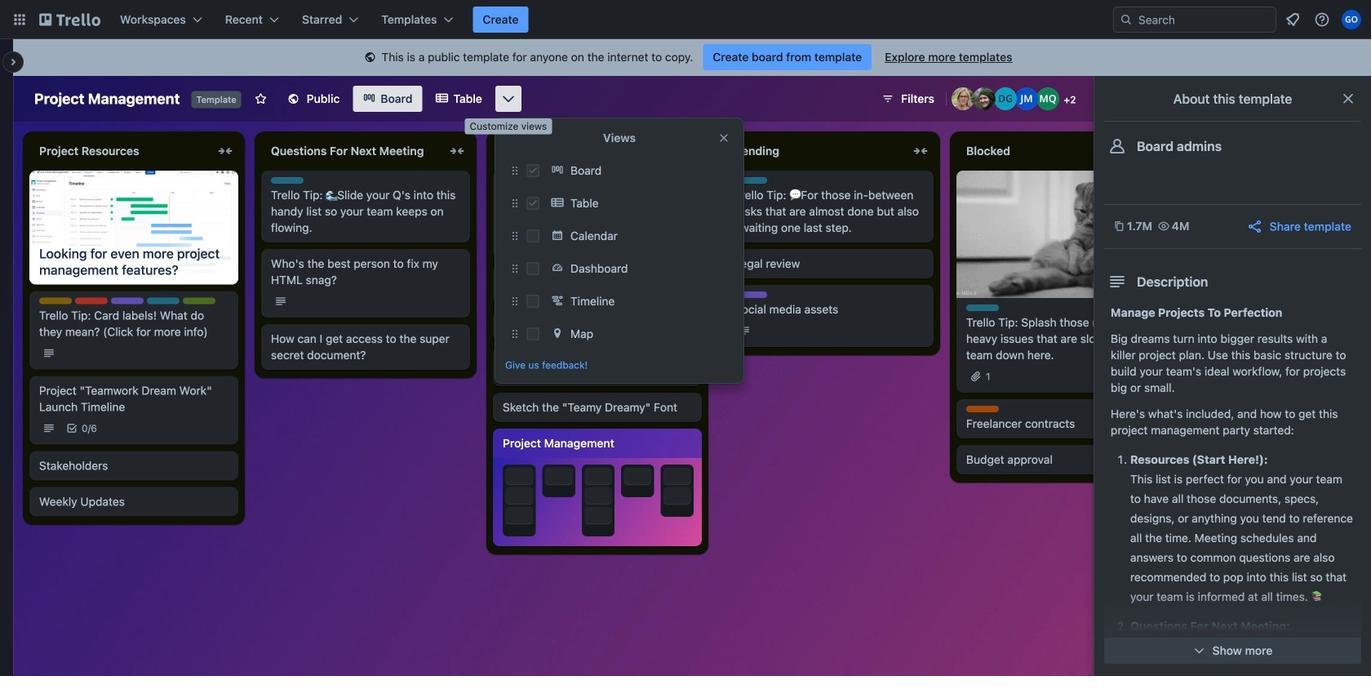 Task type: vqa. For each thing, say whether or not it's contained in the screenshot.
"Greg Robinson (gregrobinson96)" image
no



Task type: locate. For each thing, give the bounding box(es) containing it.
primary element
[[0, 0, 1372, 39]]

Board name text field
[[26, 86, 188, 112]]

open information menu image
[[1315, 11, 1331, 28]]

devan goldstein (devangoldstein2) image
[[995, 87, 1017, 110]]

tooltip
[[465, 118, 552, 134]]

color: sky, title: "trello tip" element
[[271, 177, 304, 184], [503, 177, 536, 184], [735, 177, 768, 184], [147, 298, 180, 304], [967, 305, 1000, 311]]

color: yellow, title: "copy request" element
[[39, 298, 72, 304]]

andrea crawford (andreacrawford8) image
[[952, 87, 975, 110]]

2 collapse list image from the left
[[447, 141, 467, 161]]

melody qiao (melodyqiao) image
[[1037, 87, 1060, 110]]

0 horizontal spatial color: orange, title: "one more step" element
[[503, 354, 536, 360]]

0 horizontal spatial collapse list image
[[216, 141, 235, 161]]

star or unstar board image
[[255, 92, 268, 105]]

1 horizontal spatial collapse list image
[[447, 141, 467, 161]]

3 collapse list image from the left
[[911, 141, 931, 161]]

color: purple, title: "design team" element
[[503, 272, 536, 278], [735, 292, 768, 298], [111, 298, 144, 304]]

customize views image
[[500, 91, 517, 107]]

0 vertical spatial color: orange, title: "one more step" element
[[503, 354, 536, 360]]

1 vertical spatial color: orange, title: "one more step" element
[[967, 406, 1000, 412]]

collapse list image
[[216, 141, 235, 161], [447, 141, 467, 161], [911, 141, 931, 161]]

color: orange, title: "one more step" element
[[503, 354, 536, 360], [967, 406, 1000, 412]]

0 horizontal spatial color: purple, title: "design team" element
[[111, 298, 144, 304]]

2 horizontal spatial collapse list image
[[911, 141, 931, 161]]

None text field
[[29, 138, 212, 164], [493, 138, 676, 164], [29, 138, 212, 164], [493, 138, 676, 164]]

0 notifications image
[[1284, 10, 1303, 29]]

None text field
[[261, 138, 444, 164]]



Task type: describe. For each thing, give the bounding box(es) containing it.
sm image
[[362, 50, 378, 66]]

Search field
[[1133, 8, 1276, 31]]

color: red, title: "priority" element
[[75, 298, 108, 304]]

color: lime, title: "halp" element
[[183, 298, 216, 304]]

close popover image
[[718, 131, 731, 145]]

jordan mirchev (jordan_mirchev) image
[[1016, 87, 1039, 110]]

caity (caity) image
[[973, 87, 996, 110]]

1 horizontal spatial color: orange, title: "one more step" element
[[967, 406, 1000, 412]]

search image
[[1120, 13, 1133, 26]]

back to home image
[[39, 7, 100, 33]]

gary orlando (garyorlando) image
[[1342, 10, 1362, 29]]

1 collapse list image from the left
[[216, 141, 235, 161]]

2 horizontal spatial color: purple, title: "design team" element
[[735, 292, 768, 298]]

1 horizontal spatial color: purple, title: "design team" element
[[503, 272, 536, 278]]



